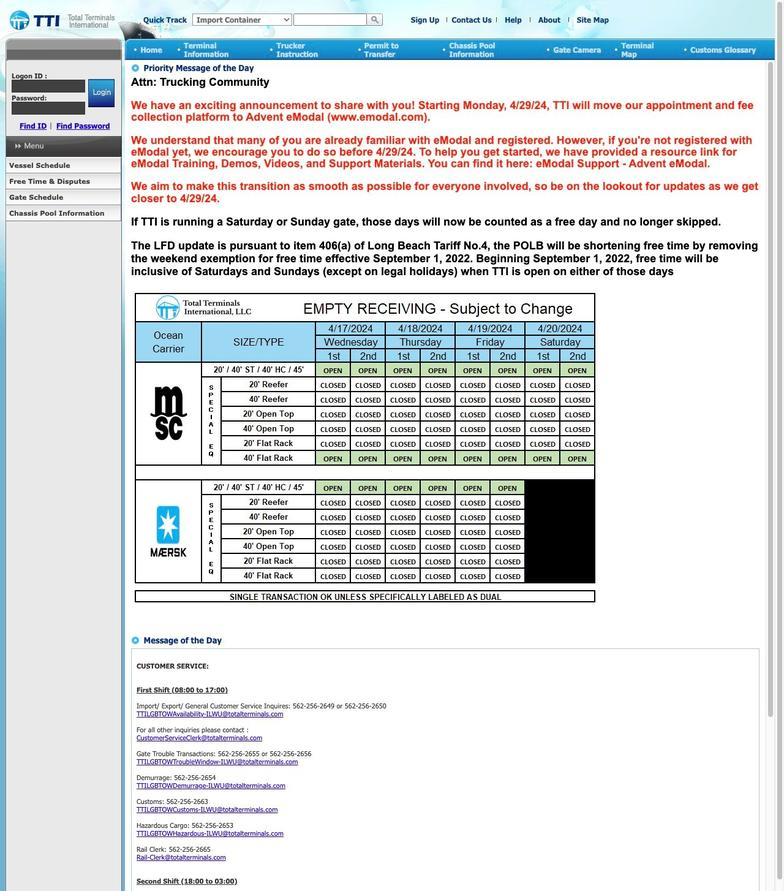 Task type: describe. For each thing, give the bounding box(es) containing it.
login image
[[88, 79, 114, 107]]



Task type: locate. For each thing, give the bounding box(es) containing it.
None password field
[[12, 102, 85, 115]]

None text field
[[294, 13, 367, 26], [12, 80, 85, 93], [294, 13, 367, 26], [12, 80, 85, 93]]



